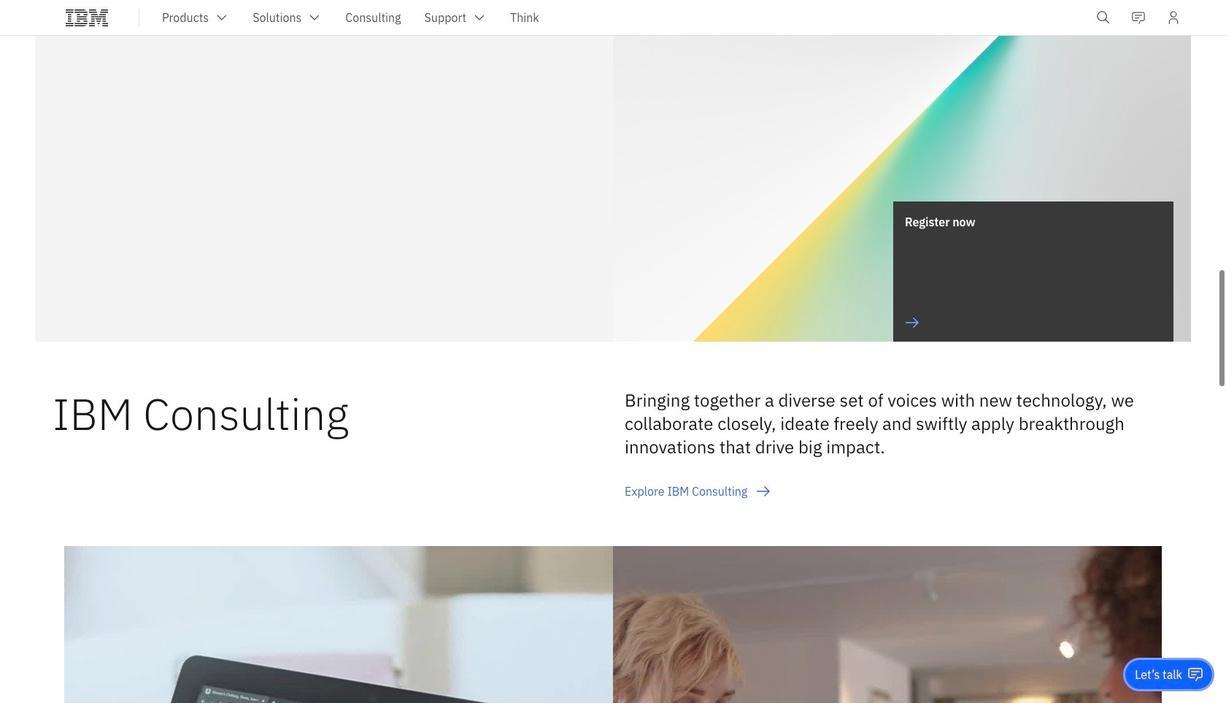 Task type: locate. For each thing, give the bounding box(es) containing it.
let's talk element
[[1136, 667, 1183, 683]]



Task type: vqa. For each thing, say whether or not it's contained in the screenshot.
Let's talk ELEMENT
yes



